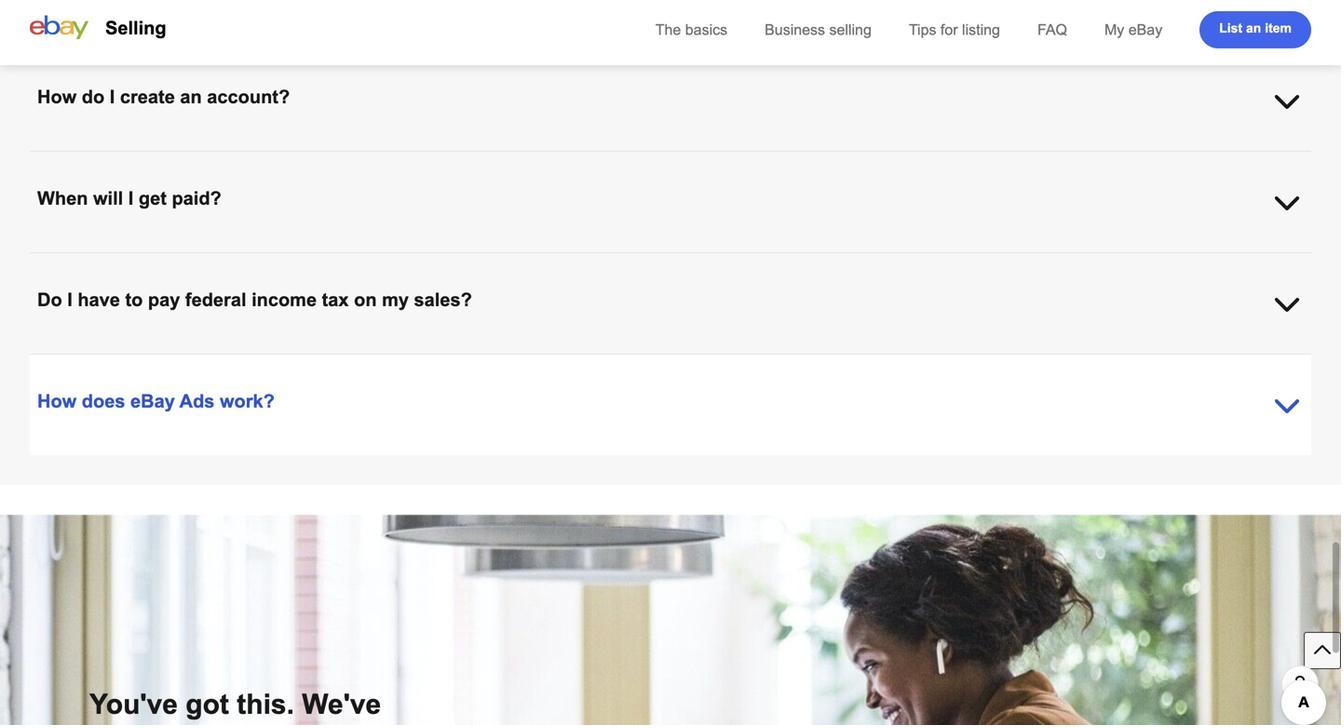 Task type: locate. For each thing, give the bounding box(es) containing it.
in right file
[[470, 374, 480, 389]]

the left the new
[[1210, 356, 1233, 370]]

0 horizontal spatial an
[[180, 87, 202, 107]]

you'll
[[968, 374, 998, 389]]

1 horizontal spatial items
[[1255, 457, 1286, 472]]

2 horizontal spatial i
[[128, 188, 133, 209]]

all up return
[[331, 356, 344, 370]]

create up interested in the left bottom of the page
[[557, 457, 593, 472]]

create inside the ebay ads can help you build your business on ebay with effective advertising tools that create a meaningful connection between you and ebay's global community of passionate buyers - and help you sell your items faster. stand out among billions of listings on ebay by putting your items in front of interested buyers no matter the size of your budget.
[[557, 457, 593, 472]]

and right -
[[1124, 457, 1146, 472]]

0 vertical spatial the
[[655, 21, 681, 38]]

income up 'require'
[[252, 290, 317, 310]]

1 horizontal spatial receive
[[1032, 356, 1074, 370]]

2 horizontal spatial to
[[789, 356, 800, 370]]

receive right who in the right of the page
[[1032, 356, 1074, 370]]

paid
[[838, 393, 862, 407]]

regulations
[[220, 356, 283, 370]]

sell inside starting on jan 1, 2022, irs regulations require all businesses that process payments, including online marketplaces like ebay, to issue a form 1099-k for all sellers who receive $600 or more in sales. the new tax reporting requirement may impact your 2022 tax return that you may file in 2023. however, just because you receive a 1099-k doesn't automatically mean that you'll owe taxes on the amount reported on your 1099- k. only goods that are sold for a profit are considered taxable, so you won't owe any taxes on something you sell for less than what you paid for it. for example, if you bought a bike for $1,000 last year, and then sold it on ebay today for $700, that $700 you made would generally not be subject to income tax. check out our
[[684, 393, 704, 407]]

1 vertical spatial sell
[[1203, 457, 1222, 472]]

and up learn
[[819, 457, 841, 472]]

sold up $700,
[[185, 393, 209, 407]]

tips
[[909, 21, 936, 38]]

1 horizontal spatial the
[[1210, 356, 1233, 370]]

tax left my
[[322, 290, 349, 310]]

list an item
[[1219, 21, 1292, 35]]

sold
[[185, 393, 209, 407], [52, 412, 76, 426]]

1 horizontal spatial buyers
[[1074, 457, 1113, 472]]

how
[[37, 87, 77, 107], [37, 391, 77, 412]]

may up so
[[421, 374, 446, 389]]

receive down marketplaces
[[679, 374, 721, 389]]

a left the meaningful
[[597, 457, 604, 472]]

help
[[136, 457, 160, 472], [1150, 457, 1174, 472]]

0 vertical spatial ads
[[179, 391, 215, 412]]

2 vertical spatial in
[[471, 476, 481, 490]]

2 horizontal spatial and
[[1213, 393, 1235, 407]]

may
[[180, 374, 205, 389], [421, 374, 446, 389]]

0 vertical spatial tax
[[322, 290, 349, 310]]

ebay ads can help you build your business on ebay with effective advertising tools that create a meaningful connection between you and ebay's global community of passionate buyers - and help you sell your items faster. stand out among billions of listings on ebay by putting your items in front of interested buyers no matter the size of your budget.
[[52, 457, 1286, 490]]

the
[[655, 21, 681, 38], [1210, 356, 1233, 370]]

my
[[1104, 21, 1124, 38]]

for down impact
[[213, 393, 228, 407]]

0 horizontal spatial the
[[655, 21, 681, 38]]

1 horizontal spatial taxes
[[1029, 374, 1060, 389]]

generally
[[388, 412, 441, 426]]

ebay inside starting on jan 1, 2022, irs regulations require all businesses that process payments, including online marketplaces like ebay, to issue a form 1099-k for all sellers who receive $600 or more in sales. the new tax reporting requirement may impact your 2022 tax return that you may file in 2023. however, just because you receive a 1099-k doesn't automatically mean that you'll owe taxes on the amount reported on your 1099- k. only goods that are sold for a profit are considered taxable, so you won't owe any taxes on something you sell for less than what you paid for it. for example, if you bought a bike for $1,000 last year, and then sold it on ebay today for $700, that $700 you made would generally not be subject to income tax. check out our
[[108, 412, 138, 426]]

you up so
[[396, 374, 417, 389]]

0 vertical spatial sell
[[684, 393, 704, 407]]

1 horizontal spatial sold
[[185, 393, 209, 407]]

0 horizontal spatial and
[[819, 457, 841, 472]]

build
[[188, 457, 216, 472]]

0 horizontal spatial all
[[331, 356, 344, 370]]

1 horizontal spatial the
[[1082, 374, 1100, 389]]

i for get
[[128, 188, 133, 209]]

your down then at right
[[1226, 457, 1251, 472]]

however,
[[520, 374, 574, 389]]

size
[[713, 476, 736, 490]]

in down advertising
[[471, 476, 481, 490]]

0 vertical spatial k
[[916, 356, 924, 370]]

1 vertical spatial ads
[[85, 457, 107, 472]]

the basics link
[[655, 21, 727, 38]]

k up 'mean'
[[916, 356, 924, 370]]

federal
[[185, 290, 246, 310]]

tax right the new
[[1264, 356, 1281, 370]]

2 how from the top
[[37, 391, 77, 412]]

1 horizontal spatial income
[[544, 412, 586, 426]]

on left my
[[354, 290, 377, 310]]

buyers left no
[[590, 476, 629, 490]]

mean
[[907, 374, 939, 389]]

0 vertical spatial to
[[125, 290, 143, 310]]

owe down who in the right of the page
[[1002, 374, 1025, 389]]

in inside the ebay ads can help you build your business on ebay with effective advertising tools that create a meaningful connection between you and ebay's global community of passionate buyers - and help you sell your items faster. stand out among billions of listings on ebay by putting your items in front of interested buyers no matter the size of your budget.
[[471, 476, 481, 490]]

list an item link
[[1200, 11, 1311, 48]]

ads inside the ebay ads can help you build your business on ebay with effective advertising tools that create a meaningful connection between you and ebay's global community of passionate buyers - and help you sell your items faster. stand out among billions of listings on ebay by putting your items in front of interested buyers no matter the size of your budget.
[[85, 457, 107, 472]]

how does ebay ads work?
[[37, 391, 275, 412]]

taxable,
[[365, 393, 411, 407]]

of right community
[[992, 457, 1003, 472]]

0 horizontal spatial income
[[252, 290, 317, 310]]

help right the can
[[136, 457, 160, 472]]

just
[[578, 374, 598, 389]]

of left listings
[[238, 476, 249, 490]]

0 horizontal spatial sold
[[52, 412, 76, 426]]

sellers
[[964, 356, 1001, 370]]

taxes down however,
[[543, 393, 574, 407]]

that up interested in the left bottom of the page
[[532, 457, 553, 472]]

check
[[615, 412, 652, 426]]

1 horizontal spatial ads
[[179, 391, 215, 412]]

0 horizontal spatial are
[[163, 393, 182, 407]]

on
[[354, 290, 377, 310], [101, 356, 115, 370], [1064, 374, 1078, 389], [1203, 374, 1218, 389], [578, 393, 592, 407], [90, 412, 104, 426], [304, 457, 318, 472], [296, 476, 310, 490]]

in up the reported
[[1159, 356, 1169, 370]]

0 horizontal spatial receive
[[679, 374, 721, 389]]

1 horizontal spatial all
[[947, 356, 960, 370]]

of right size
[[740, 476, 751, 490]]

will
[[93, 188, 123, 209]]

2 all from the left
[[947, 356, 960, 370]]

1 vertical spatial income
[[544, 412, 586, 426]]

1 vertical spatial taxes
[[543, 393, 574, 407]]

business selling link
[[765, 21, 872, 38]]

0 horizontal spatial buyers
[[590, 476, 629, 490]]

0 horizontal spatial sell
[[684, 393, 704, 407]]

1 vertical spatial sold
[[52, 412, 76, 426]]

out left our
[[655, 412, 673, 426]]

last
[[1157, 393, 1178, 407]]

amount
[[1104, 374, 1147, 389]]

tax up the 'considered'
[[312, 374, 330, 389]]

income left tax.
[[544, 412, 586, 426]]

0 vertical spatial an
[[1246, 21, 1261, 35]]

on right it
[[90, 412, 104, 426]]

1 vertical spatial the
[[1210, 356, 1233, 370]]

interested
[[529, 476, 586, 490]]

0 vertical spatial taxes
[[1029, 374, 1060, 389]]

1 vertical spatial create
[[557, 457, 593, 472]]

0 horizontal spatial i
[[67, 290, 72, 310]]

0 vertical spatial the
[[1082, 374, 1100, 389]]

all
[[331, 356, 344, 370], [947, 356, 960, 370]]

may down irs
[[180, 374, 205, 389]]

made
[[315, 412, 347, 426]]

the inside the ebay ads can help you build your business on ebay with effective advertising tools that create a meaningful connection between you and ebay's global community of passionate buyers - and help you sell your items faster. stand out among billions of listings on ebay by putting your items in front of interested buyers no matter the size of your budget.
[[691, 476, 709, 490]]

0 horizontal spatial k
[[769, 374, 778, 389]]

0 vertical spatial income
[[252, 290, 317, 310]]

0 horizontal spatial ads
[[85, 457, 107, 472]]

an left account?
[[180, 87, 202, 107]]

1 horizontal spatial k
[[916, 356, 924, 370]]

on right business
[[304, 457, 318, 472]]

the down $600
[[1082, 374, 1100, 389]]

do
[[37, 290, 62, 310]]

that down profit
[[232, 412, 254, 426]]

2 vertical spatial i
[[67, 290, 72, 310]]

1 horizontal spatial out
[[655, 412, 673, 426]]

out down the can
[[129, 476, 147, 490]]

1 horizontal spatial sell
[[1203, 457, 1222, 472]]

have
[[78, 290, 120, 310]]

to left the pay
[[125, 290, 143, 310]]

1 horizontal spatial may
[[421, 374, 446, 389]]

all left sellers
[[947, 356, 960, 370]]

impact
[[209, 374, 247, 389]]

0 horizontal spatial help
[[136, 457, 160, 472]]

for
[[899, 393, 918, 407]]

to down any
[[530, 412, 541, 426]]

ads up "stand" at the bottom of page
[[85, 457, 107, 472]]

to up doesn't
[[789, 356, 800, 370]]

1 are from the left
[[163, 393, 182, 407]]

1 vertical spatial how
[[37, 391, 77, 412]]

the
[[1082, 374, 1100, 389], [691, 476, 709, 490]]

a up less
[[725, 374, 732, 389]]

1 horizontal spatial create
[[557, 457, 593, 472]]

0 vertical spatial buyers
[[1074, 457, 1113, 472]]

1 vertical spatial out
[[129, 476, 147, 490]]

sell up our
[[684, 393, 704, 407]]

a down impact
[[232, 393, 239, 407]]

1 horizontal spatial i
[[110, 87, 115, 107]]

selling
[[829, 21, 872, 38]]

for
[[941, 21, 958, 38], [928, 356, 943, 370], [213, 393, 228, 407], [707, 393, 723, 407], [866, 393, 881, 407], [1095, 393, 1110, 407], [177, 412, 192, 426]]

that down businesses
[[371, 374, 393, 389]]

by
[[347, 476, 361, 490]]

1 horizontal spatial 1099-
[[882, 356, 916, 370]]

sold left it
[[52, 412, 76, 426]]

if
[[978, 393, 985, 407]]

that down "requirement"
[[138, 393, 159, 407]]

items
[[1255, 457, 1286, 472], [436, 476, 467, 490]]

1 vertical spatial the
[[691, 476, 709, 490]]

an right list
[[1246, 21, 1261, 35]]

sell inside the ebay ads can help you build your business on ebay with effective advertising tools that create a meaningful connection between you and ebay's global community of passionate buyers - and help you sell your items faster. stand out among billions of listings on ebay by putting your items in front of interested buyers no matter the size of your budget.
[[1203, 457, 1222, 472]]

the left basics
[[655, 21, 681, 38]]

2 vertical spatial to
[[530, 412, 541, 426]]

owe down 2023. at the bottom left of the page
[[491, 393, 515, 407]]

my ebay
[[1104, 21, 1162, 38]]

ebay down goods
[[108, 412, 138, 426]]

ebay down "requirement"
[[130, 391, 175, 412]]

sell
[[684, 393, 704, 407], [1203, 457, 1222, 472]]

items down then at right
[[1255, 457, 1286, 472]]

2 horizontal spatial 1099-
[[1250, 374, 1283, 389]]

sell down the year, at the bottom right of the page
[[1203, 457, 1222, 472]]

your down the new
[[1221, 374, 1246, 389]]

budget.
[[783, 476, 827, 490]]

0 vertical spatial owe
[[1002, 374, 1025, 389]]

0 horizontal spatial to
[[125, 290, 143, 310]]

1099- up 'mean'
[[882, 356, 916, 370]]

0 vertical spatial i
[[110, 87, 115, 107]]

tax.
[[590, 412, 611, 426]]

0 horizontal spatial out
[[129, 476, 147, 490]]

on up bike
[[1064, 374, 1078, 389]]

1099-
[[882, 356, 916, 370], [736, 374, 769, 389], [1250, 374, 1283, 389]]

$700
[[257, 412, 286, 426]]

buyers
[[1074, 457, 1113, 472], [590, 476, 629, 490]]

than
[[753, 393, 778, 407]]

k down ebay,
[[769, 374, 778, 389]]

connection
[[675, 457, 738, 472]]

1099- down like
[[736, 374, 769, 389]]

ebay up faster.
[[52, 457, 82, 472]]

how down reporting on the left bottom of page
[[37, 391, 77, 412]]

buyers left -
[[1074, 457, 1113, 472]]

0 vertical spatial how
[[37, 87, 77, 107]]

1 vertical spatial in
[[470, 374, 480, 389]]

a left form
[[838, 356, 845, 370]]

starting on jan 1, 2022, irs regulations require all businesses that process payments, including online marketplaces like ebay, to issue a form 1099-k for all sellers who receive $600 or more in sales. the new tax reporting requirement may impact your 2022 tax return that you may file in 2023. however, just because you receive a 1099-k doesn't automatically mean that you'll owe taxes on the amount reported on your 1099- k. only goods that are sold for a profit are considered taxable, so you won't owe any taxes on something you sell for less than what you paid for it. for example, if you bought a bike for $1,000 last year, and then sold it on ebay today for $700, that $700 you made would generally not be subject to income tax. check out our
[[52, 356, 1283, 426]]

1 horizontal spatial are
[[275, 393, 294, 407]]

that
[[417, 356, 438, 370], [371, 374, 393, 389], [943, 374, 965, 389], [138, 393, 159, 407], [232, 412, 254, 426], [532, 457, 553, 472]]

0 vertical spatial create
[[120, 87, 175, 107]]

ads down impact
[[179, 391, 215, 412]]

create
[[120, 87, 175, 107], [557, 457, 593, 472]]

won't
[[457, 393, 487, 407]]

your
[[251, 374, 276, 389], [1221, 374, 1246, 389], [220, 457, 245, 472], [1226, 457, 1251, 472], [407, 476, 433, 490], [754, 476, 780, 490]]

effective
[[382, 457, 430, 472]]

are down 2022
[[275, 393, 294, 407]]

1 horizontal spatial to
[[530, 412, 541, 426]]

for right today
[[177, 412, 192, 426]]

1 vertical spatial items
[[436, 476, 467, 490]]

bike
[[1067, 393, 1091, 407]]

how left do
[[37, 87, 77, 107]]

learn more link
[[831, 476, 897, 490]]

sales?
[[414, 290, 472, 310]]

1099- up then at right
[[1250, 374, 1283, 389]]

the down connection in the right bottom of the page
[[691, 476, 709, 490]]

taxes up bought
[[1029, 374, 1060, 389]]

1 vertical spatial receive
[[679, 374, 721, 389]]

0 vertical spatial out
[[655, 412, 673, 426]]

1 horizontal spatial an
[[1246, 21, 1261, 35]]

help right -
[[1150, 457, 1174, 472]]

only
[[68, 393, 95, 407]]

1 horizontal spatial help
[[1150, 457, 1174, 472]]

1 vertical spatial owe
[[491, 393, 515, 407]]

0 horizontal spatial may
[[180, 374, 205, 389]]

receive
[[1032, 356, 1074, 370], [679, 374, 721, 389]]

1 how from the top
[[37, 87, 77, 107]]

1 vertical spatial i
[[128, 188, 133, 209]]

and left then at right
[[1213, 393, 1235, 407]]

0 horizontal spatial the
[[691, 476, 709, 490]]

you left paid
[[813, 393, 834, 407]]

and
[[1213, 393, 1235, 407], [819, 457, 841, 472], [1124, 457, 1146, 472]]

are up today
[[163, 393, 182, 407]]

ebay
[[1128, 21, 1162, 38], [130, 391, 175, 412], [108, 412, 138, 426], [52, 457, 82, 472], [322, 457, 351, 472], [314, 476, 344, 490]]

putting
[[365, 476, 404, 490]]

process
[[442, 356, 488, 370]]

out
[[655, 412, 673, 426], [129, 476, 147, 490]]

in
[[1159, 356, 1169, 370], [470, 374, 480, 389], [471, 476, 481, 490]]

2 vertical spatial tax
[[312, 374, 330, 389]]

it
[[80, 412, 86, 426]]

create right do
[[120, 87, 175, 107]]

out inside starting on jan 1, 2022, irs regulations require all businesses that process payments, including online marketplaces like ebay, to issue a form 1099-k for all sellers who receive $600 or more in sales. the new tax reporting requirement may impact your 2022 tax return that you may file in 2023. however, just because you receive a 1099-k doesn't automatically mean that you'll owe taxes on the amount reported on your 1099- k. only goods that are sold for a profit are considered taxable, so you won't owe any taxes on something you sell for less than what you paid for it. for example, if you bought a bike for $1,000 last year, and then sold it on ebay today for $700, that $700 you made would generally not be subject to income tax. check out our
[[655, 412, 673, 426]]



Task type: vqa. For each thing, say whether or not it's contained in the screenshot.
return
yes



Task type: describe. For each thing, give the bounding box(es) containing it.
faq link
[[1037, 21, 1067, 38]]

how for how does ebay ads work?
[[37, 391, 77, 412]]

listing
[[962, 21, 1000, 38]]

2 help from the left
[[1150, 457, 1174, 472]]

for right bike
[[1095, 393, 1110, 407]]

how for how do i create an account?
[[37, 87, 77, 107]]

you up our
[[659, 393, 681, 407]]

ebay left by
[[314, 476, 344, 490]]

learn more .
[[831, 476, 901, 490]]

between
[[742, 457, 791, 472]]

then
[[1239, 393, 1264, 407]]

1 horizontal spatial and
[[1124, 457, 1146, 472]]

billions
[[194, 476, 234, 490]]

you right $700 on the bottom of page
[[290, 412, 311, 426]]

something
[[596, 393, 656, 407]]

not
[[445, 412, 463, 426]]

you down the year, at the bottom right of the page
[[1178, 457, 1199, 472]]

listings
[[252, 476, 292, 490]]

passionate
[[1007, 457, 1070, 472]]

community
[[926, 457, 989, 472]]

front
[[485, 476, 511, 490]]

2022,
[[158, 356, 191, 370]]

on down just
[[578, 393, 592, 407]]

get
[[139, 188, 167, 209]]

0 horizontal spatial owe
[[491, 393, 515, 407]]

i for create
[[110, 87, 115, 107]]

1 all from the left
[[331, 356, 344, 370]]

and inside starting on jan 1, 2022, irs regulations require all businesses that process payments, including online marketplaces like ebay, to issue a form 1099-k for all sellers who receive $600 or more in sales. the new tax reporting requirement may impact your 2022 tax return that you may file in 2023. however, just because you receive a 1099-k doesn't automatically mean that you'll owe taxes on the amount reported on your 1099- k. only goods that are sold for a profit are considered taxable, so you won't owe any taxes on something you sell for less than what you paid for it. for example, if you bought a bike for $1,000 last year, and then sold it on ebay today for $700, that $700 you made would generally not be subject to income tax. check out our
[[1213, 393, 1235, 407]]

$600
[[1078, 356, 1107, 370]]

2 are from the left
[[275, 393, 294, 407]]

a inside the ebay ads can help you build your business on ebay with effective advertising tools that create a meaningful connection between you and ebay's global community of passionate buyers - and help you sell your items faster. stand out among billions of listings on ebay by putting your items in front of interested buyers no matter the size of your budget.
[[597, 457, 604, 472]]

starting
[[52, 356, 97, 370]]

new
[[1237, 356, 1260, 370]]

the inside starting on jan 1, 2022, irs regulations require all businesses that process payments, including online marketplaces like ebay, to issue a form 1099-k for all sellers who receive $600 or more in sales. the new tax reporting requirement may impact your 2022 tax return that you may file in 2023. however, just because you receive a 1099-k doesn't automatically mean that you'll owe taxes on the amount reported on your 1099- k. only goods that are sold for a profit are considered taxable, so you won't owe any taxes on something you sell for less than what you paid for it. for example, if you bought a bike for $1,000 last year, and then sold it on ebay today for $700, that $700 you made would generally not be subject to income tax. check out our
[[1210, 356, 1233, 370]]

paid?
[[172, 188, 221, 209]]

it.
[[885, 393, 895, 407]]

account?
[[207, 87, 290, 107]]

you up the among
[[164, 457, 185, 472]]

business
[[249, 457, 300, 472]]

for up 'mean'
[[928, 356, 943, 370]]

$700,
[[196, 412, 228, 426]]

sales.
[[1173, 356, 1207, 370]]

2 may from the left
[[421, 374, 446, 389]]

your up profit
[[251, 374, 276, 389]]

you down marketplaces
[[654, 374, 675, 389]]

help, opens dialogs image
[[1291, 675, 1309, 694]]

ebay's
[[845, 457, 884, 472]]

automatically
[[827, 374, 903, 389]]

list
[[1219, 21, 1242, 35]]

matter
[[651, 476, 688, 490]]

item
[[1265, 21, 1292, 35]]

when will i get paid?
[[37, 188, 221, 209]]

my ebay link
[[1104, 21, 1162, 38]]

for left less
[[707, 393, 723, 407]]

profit
[[243, 393, 272, 407]]

a left bike
[[1057, 393, 1064, 407]]

how do i create an account?
[[37, 87, 290, 107]]

0 horizontal spatial 1099-
[[736, 374, 769, 389]]

who
[[1005, 356, 1029, 370]]

you up budget.
[[795, 457, 816, 472]]

tools
[[501, 457, 528, 472]]

your down 'effective'
[[407, 476, 433, 490]]

1 horizontal spatial owe
[[1002, 374, 1025, 389]]

.
[[897, 476, 901, 490]]

that up example,
[[943, 374, 965, 389]]

$1,000
[[1114, 393, 1154, 407]]

1 help from the left
[[136, 457, 160, 472]]

work?
[[220, 391, 275, 412]]

irs
[[194, 356, 216, 370]]

got
[[186, 689, 229, 720]]

1 vertical spatial an
[[180, 87, 202, 107]]

would
[[351, 412, 385, 426]]

0 horizontal spatial items
[[436, 476, 467, 490]]

that inside the ebay ads can help you build your business on ebay with effective advertising tools that create a meaningful connection between you and ebay's global community of passionate buyers - and help you sell your items faster. stand out among billions of listings on ebay by putting your items in front of interested buyers no matter the size of your budget.
[[532, 457, 553, 472]]

online
[[610, 356, 645, 370]]

for right tips
[[941, 21, 958, 38]]

meaningful
[[608, 457, 672, 472]]

the inside starting on jan 1, 2022, irs regulations require all businesses that process payments, including online marketplaces like ebay, to issue a form 1099-k for all sellers who receive $600 or more in sales. the new tax reporting requirement may impact your 2022 tax return that you may file in 2023. however, just because you receive a 1099-k doesn't automatically mean that you'll owe taxes on the amount reported on your 1099- k. only goods that are sold for a profit are considered taxable, so you won't owe any taxes on something you sell for less than what you paid for it. for example, if you bought a bike for $1,000 last year, and then sold it on ebay today for $700, that $700 you made would generally not be subject to income tax. check out our
[[1082, 374, 1100, 389]]

does
[[82, 391, 125, 412]]

you've
[[89, 689, 178, 720]]

jan
[[119, 356, 140, 370]]

when
[[37, 188, 88, 209]]

0 vertical spatial receive
[[1032, 356, 1074, 370]]

0 horizontal spatial taxes
[[543, 393, 574, 407]]

file
[[449, 374, 466, 389]]

what
[[782, 393, 809, 407]]

0 vertical spatial in
[[1159, 356, 1169, 370]]

today
[[141, 412, 173, 426]]

1 vertical spatial to
[[789, 356, 800, 370]]

faq
[[1037, 21, 1067, 38]]

ebay,
[[753, 356, 785, 370]]

-
[[1116, 457, 1121, 472]]

ebay up by
[[322, 457, 351, 472]]

of down tools
[[515, 476, 525, 490]]

subject
[[485, 412, 526, 426]]

your up 'billions'
[[220, 457, 245, 472]]

you right if
[[988, 393, 1010, 407]]

my
[[382, 290, 409, 310]]

2023.
[[483, 374, 516, 389]]

marketplaces
[[649, 356, 726, 370]]

you right so
[[432, 393, 453, 407]]

for left the it.
[[866, 393, 881, 407]]

tips for listing link
[[909, 21, 1000, 38]]

on left jan
[[101, 356, 115, 370]]

selling
[[105, 18, 166, 38]]

issue
[[803, 356, 834, 370]]

1,
[[143, 356, 154, 370]]

basics
[[685, 21, 727, 38]]

no
[[633, 476, 647, 490]]

or
[[1111, 356, 1122, 370]]

can
[[111, 457, 132, 472]]

form
[[848, 356, 879, 370]]

1 vertical spatial buyers
[[590, 476, 629, 490]]

requirement
[[107, 374, 177, 389]]

1 may from the left
[[180, 374, 205, 389]]

0 horizontal spatial create
[[120, 87, 175, 107]]

ebay right my
[[1128, 21, 1162, 38]]

including
[[555, 356, 607, 370]]

on right listings
[[296, 476, 310, 490]]

because
[[601, 374, 651, 389]]

pay
[[148, 290, 180, 310]]

tips for listing
[[909, 21, 1000, 38]]

goods
[[99, 393, 134, 407]]

0 vertical spatial sold
[[185, 393, 209, 407]]

among
[[151, 476, 191, 490]]

2022
[[280, 374, 309, 389]]

1 vertical spatial tax
[[1264, 356, 1281, 370]]

your down between in the right bottom of the page
[[754, 476, 780, 490]]

1 vertical spatial k
[[769, 374, 778, 389]]

that left process
[[417, 356, 438, 370]]

with
[[355, 457, 378, 472]]

reporting
[[52, 374, 104, 389]]

on up the year, at the bottom right of the page
[[1203, 374, 1218, 389]]

our
[[677, 412, 696, 426]]

0 vertical spatial items
[[1255, 457, 1286, 472]]

business
[[765, 21, 825, 38]]

considered
[[298, 393, 362, 407]]

out inside the ebay ads can help you build your business on ebay with effective advertising tools that create a meaningful connection between you and ebay's global community of passionate buyers - and help you sell your items faster. stand out among billions of listings on ebay by putting your items in front of interested buyers no matter the size of your budget.
[[129, 476, 147, 490]]

income inside starting on jan 1, 2022, irs regulations require all businesses that process payments, including online marketplaces like ebay, to issue a form 1099-k for all sellers who receive $600 or more in sales. the new tax reporting requirement may impact your 2022 tax return that you may file in 2023. however, just because you receive a 1099-k doesn't automatically mean that you'll owe taxes on the amount reported on your 1099- k. only goods that are sold for a profit are considered taxable, so you won't owe any taxes on something you sell for less than what you paid for it. for example, if you bought a bike for $1,000 last year, and then sold it on ebay today for $700, that $700 you made would generally not be subject to income tax. check out our
[[544, 412, 586, 426]]



